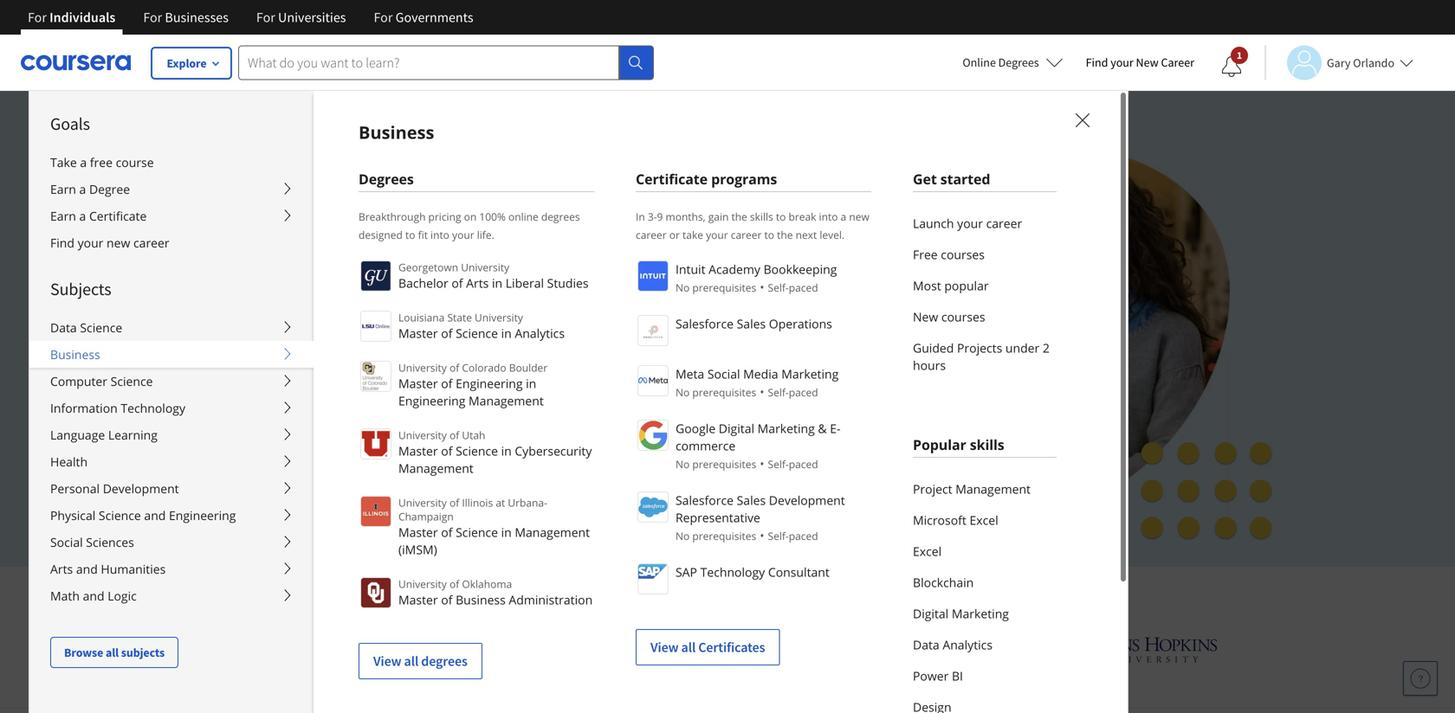 Task type: describe. For each thing, give the bounding box(es) containing it.
• inside intuit academy bookkeeping no prerequisites • self-paced
[[760, 279, 765, 295]]

0 vertical spatial engineering
[[456, 376, 523, 392]]

life.
[[477, 228, 494, 242]]

data analytics link
[[913, 630, 1057, 661]]

view all degrees list
[[359, 259, 594, 680]]

certificate inside earn a certificate 'dropdown button'
[[89, 208, 147, 224]]

business menu item
[[313, 90, 1455, 714]]

excel inside microsoft excel link
[[970, 512, 999, 529]]

1 vertical spatial skills
[[970, 436, 1005, 454]]

most
[[913, 278, 941, 294]]

your left career
[[1111, 55, 1134, 70]]

administration
[[509, 592, 593, 609]]

language learning button
[[29, 422, 314, 449]]

intuit
[[676, 261, 706, 278]]

view all degrees link
[[359, 644, 482, 680]]

science inside "data science" dropdown button
[[80, 320, 122, 336]]

guided
[[913, 340, 954, 357]]

fit
[[418, 228, 428, 242]]

degrees inside dropdown button
[[999, 55, 1039, 70]]

google
[[676, 421, 716, 437]]

course
[[116, 154, 154, 171]]

boulder
[[509, 361, 548, 375]]

arts inside dropdown button
[[50, 561, 73, 578]]

coursera plus image
[[225, 163, 489, 189]]

/month,
[[246, 388, 295, 405]]

What do you want to learn? text field
[[238, 45, 619, 80]]

take
[[683, 228, 703, 242]]

in inside the university of utah master of science in cybersecurity management
[[501, 443, 512, 460]]

computer science
[[50, 373, 153, 390]]

duke university image
[[429, 634, 509, 662]]

hec paris image
[[937, 632, 998, 668]]

no inside "salesforce sales development representative no prerequisites • self-paced"
[[676, 529, 690, 544]]

your up 'free courses' link
[[957, 215, 983, 232]]

breakthrough
[[359, 210, 426, 224]]

guided projects under 2 hours link
[[913, 333, 1057, 381]]

to left "break"
[[776, 210, 786, 224]]

studies
[[547, 275, 589, 292]]

on inside breakthrough pricing on 100% online degrees designed to fit into your life.
[[464, 210, 477, 224]]

next
[[796, 228, 817, 242]]

blockchain
[[913, 575, 974, 591]]

physical
[[50, 508, 96, 524]]

hours
[[913, 357, 946, 374]]

find your new career
[[50, 235, 169, 251]]

1 vertical spatial with
[[893, 581, 935, 609]]

1 vertical spatial engineering
[[399, 393, 466, 409]]

self- inside intuit academy bookkeeping no prerequisites • self-paced
[[768, 281, 789, 295]]

to left next
[[765, 228, 775, 242]]

courses for new courses
[[942, 309, 986, 325]]

all for degrees
[[404, 653, 419, 671]]

earn a certificate button
[[29, 203, 314, 230]]

months,
[[666, 210, 706, 224]]

science inside 'physical science and engineering' 'popup button'
[[99, 508, 141, 524]]

liberal
[[506, 275, 544, 292]]

arts and humanities button
[[29, 556, 314, 583]]

degrees inside breakthrough pricing on 100% online degrees designed to fit into your life.
[[541, 210, 580, 224]]

learn
[[381, 581, 436, 609]]

university inside the georgetown university bachelor of arts in liberal studies
[[461, 260, 509, 275]]

degree
[[89, 181, 130, 198]]

math
[[50, 588, 80, 605]]

on inside unlimited access to 7,000+ world-class courses, hands-on projects, and job-ready certificate programs—all included in your subscription
[[711, 243, 734, 269]]

academy
[[709, 261, 761, 278]]

• inside "salesforce sales development representative no prerequisites • self-paced"
[[760, 528, 765, 544]]

at
[[496, 496, 505, 510]]

no inside intuit academy bookkeeping no prerequisites • self-paced
[[676, 281, 690, 295]]

new inside explore menu element
[[107, 235, 130, 251]]

0 horizontal spatial the
[[732, 210, 747, 224]]

social sciences button
[[29, 529, 314, 556]]

browse
[[64, 645, 103, 661]]

into for degrees
[[431, 228, 450, 242]]

consultant
[[768, 564, 830, 581]]

information
[[50, 400, 118, 417]]

georgetown university logo image
[[360, 261, 392, 292]]

business inside university of oklahoma master of business administration
[[456, 592, 506, 609]]

free
[[90, 154, 113, 171]]

power
[[913, 668, 949, 685]]

salesforce for salesforce sales development representative no prerequisites • self-paced
[[676, 493, 734, 509]]

master for master of science in cybersecurity management
[[399, 443, 438, 460]]

your inside explore menu element
[[78, 235, 103, 251]]

johns hopkins university image
[[1053, 634, 1218, 666]]

master inside university of colorado boulder master of engineering in engineering management
[[399, 376, 438, 392]]

self- inside "salesforce sales development representative no prerequisites • self-paced"
[[768, 529, 789, 544]]

for for individuals
[[28, 9, 47, 26]]

paced inside meta social media marketing no prerequisites • self-paced
[[789, 386, 818, 400]]

individuals
[[49, 9, 116, 26]]

utah
[[462, 428, 485, 443]]

get
[[913, 170, 937, 188]]

start
[[253, 428, 283, 446]]

businesses
[[165, 9, 229, 26]]

universities
[[623, 581, 734, 609]]

in inside university of colorado boulder master of engineering in engineering management
[[526, 376, 537, 392]]

most popular link
[[913, 270, 1057, 301]]

degrees inside 'view all degrees' link
[[421, 653, 468, 671]]

engineering inside 'popup button'
[[169, 508, 236, 524]]

free inside button
[[322, 428, 349, 446]]

companies
[[782, 581, 888, 609]]

earn a degree
[[50, 181, 130, 198]]

1 horizontal spatial the
[[777, 228, 793, 242]]

launch your career
[[913, 215, 1022, 232]]

representative
[[676, 510, 761, 526]]

intuit academy bookkeeping no prerequisites • self-paced
[[676, 261, 837, 295]]

1 horizontal spatial new
[[1136, 55, 1159, 70]]

louisiana state university master of science in analytics
[[399, 311, 565, 342]]

browse all subjects button
[[50, 638, 179, 669]]

self- inside meta social media marketing no prerequisites • self-paced
[[768, 386, 789, 400]]

find for find your new career
[[50, 235, 74, 251]]

new inside "in 3-9 months, gain the skills to break into a new career or take your career to the next level."
[[849, 210, 870, 224]]

career up "academy"
[[731, 228, 762, 242]]

prerequisites inside google digital marketing & e- commerce no prerequisites • self-paced
[[693, 457, 757, 472]]

partnername logo image inside salesforce sales operations link
[[638, 315, 669, 347]]

digital inside google digital marketing & e- commerce no prerequisites • self-paced
[[719, 421, 755, 437]]

learn from 275+ leading universities and companies with coursera plus
[[381, 581, 1074, 609]]

0 horizontal spatial day
[[297, 428, 320, 446]]

online degrees button
[[949, 43, 1077, 81]]

ready
[[379, 274, 430, 300]]

language
[[50, 427, 105, 444]]

275+
[[494, 581, 542, 609]]

data analytics
[[913, 637, 993, 654]]

language learning
[[50, 427, 158, 444]]

excel inside excel "link"
[[913, 544, 942, 560]]

all inside button
[[106, 645, 119, 661]]

partnername logo image for intuit
[[638, 261, 669, 292]]

prerequisites inside intuit academy bookkeeping no prerequisites • self-paced
[[693, 281, 757, 295]]

paced inside intuit academy bookkeeping no prerequisites • self-paced
[[789, 281, 818, 295]]

information technology button
[[29, 395, 314, 422]]

paced inside "salesforce sales development representative no prerequisites • self-paced"
[[789, 529, 818, 544]]

development inside "salesforce sales development representative no prerequisites • self-paced"
[[769, 493, 845, 509]]

colorado
[[462, 361, 507, 375]]

meta
[[676, 366, 705, 382]]

from
[[442, 581, 489, 609]]

sap technology consultant
[[676, 564, 830, 581]]

master for master of science in analytics
[[399, 325, 438, 342]]

personal development
[[50, 481, 179, 497]]

projects,
[[225, 274, 301, 300]]

&
[[818, 421, 827, 437]]

/year
[[269, 469, 301, 485]]

subscription
[[271, 304, 380, 330]]

for universities
[[256, 9, 346, 26]]

technology for information
[[121, 400, 185, 417]]

and up certificates
[[740, 581, 777, 609]]

earn for earn a degree
[[50, 181, 76, 198]]

a for free
[[80, 154, 87, 171]]

social inside 'social sciences' popup button
[[50, 535, 83, 551]]

1 button
[[1208, 46, 1256, 88]]

launch your career link
[[913, 208, 1057, 239]]

project
[[913, 481, 953, 498]]

level.
[[820, 228, 845, 242]]

university of oklahoma logo image
[[360, 578, 392, 609]]

7,000+
[[403, 243, 462, 269]]

university of illinois at urbana-champaign logo image
[[360, 496, 392, 528]]

digital marketing link
[[913, 599, 1057, 630]]

explore menu element
[[29, 91, 314, 669]]

analytics inside data analytics link
[[943, 637, 993, 654]]

in inside unlimited access to 7,000+ world-class courses, hands-on projects, and job-ready certificate programs—all included in your subscription
[[739, 274, 756, 300]]

hands-
[[650, 243, 711, 269]]

sales for operations
[[737, 316, 766, 332]]

marketing inside meta social media marketing no prerequisites • self-paced
[[782, 366, 839, 382]]

and down social sciences on the left of page
[[76, 561, 98, 578]]

partnername logo image inside sap technology consultant link
[[638, 564, 669, 595]]

learning
[[108, 427, 158, 444]]

no inside meta social media marketing no prerequisites • self-paced
[[676, 386, 690, 400]]

power bi
[[913, 668, 963, 685]]

career down 3- in the top of the page
[[636, 228, 667, 242]]

1 horizontal spatial digital
[[913, 606, 949, 622]]

science inside university of illinois at urbana- champaign master of science in management (imsm)
[[456, 525, 498, 541]]

management inside university of colorado boulder master of engineering in engineering management
[[469, 393, 544, 409]]

salesforce sales operations
[[676, 316, 832, 332]]

university of utah logo image
[[360, 429, 392, 460]]

money-
[[377, 469, 423, 485]]

in inside the georgetown university bachelor of arts in liberal studies
[[492, 275, 503, 292]]

partnername logo image for salesforce
[[638, 492, 669, 523]]

of inside louisiana state university master of science in analytics
[[441, 325, 453, 342]]

sap
[[676, 564, 697, 581]]



Task type: vqa. For each thing, say whether or not it's contained in the screenshot.
Degree?
no



Task type: locate. For each thing, give the bounding box(es) containing it.
science inside computer science dropdown button
[[111, 373, 153, 390]]

day right start
[[297, 428, 320, 446]]

science inside the university of utah master of science in cybersecurity management
[[456, 443, 498, 460]]

list
[[913, 208, 1057, 381], [913, 474, 1057, 714]]

salesforce down included
[[676, 316, 734, 332]]

and inside 'popup button'
[[144, 508, 166, 524]]

to inside unlimited access to 7,000+ world-class courses, hands-on projects, and job-ready certificate programs—all included in your subscription
[[380, 243, 398, 269]]

prerequisites down "academy"
[[693, 281, 757, 295]]

1 vertical spatial free
[[322, 428, 349, 446]]

list containing project management
[[913, 474, 1057, 714]]

5 partnername logo image from the top
[[638, 492, 669, 523]]

1 vertical spatial degrees
[[421, 653, 468, 671]]

1 horizontal spatial new
[[849, 210, 870, 224]]

1 vertical spatial analytics
[[943, 637, 993, 654]]

1 vertical spatial day
[[352, 469, 374, 485]]

1 vertical spatial arts
[[50, 561, 73, 578]]

university down 'certificate'
[[475, 311, 523, 325]]

gary
[[1327, 55, 1351, 71]]

data for data analytics
[[913, 637, 940, 654]]

coursera image
[[21, 49, 131, 76]]

development up physical science and engineering
[[103, 481, 179, 497]]

for for governments
[[374, 9, 393, 26]]

data inside business menu item
[[913, 637, 940, 654]]

master up (imsm)
[[399, 525, 438, 541]]

georgetown university bachelor of arts in liberal studies
[[399, 260, 589, 292]]

find your new career
[[1086, 55, 1195, 70]]

1 paced from the top
[[789, 281, 818, 295]]

self- inside google digital marketing & e- commerce no prerequisites • self-paced
[[768, 457, 789, 472]]

your inside breakthrough pricing on 100% online degrees designed to fit into your life.
[[452, 228, 474, 242]]

0 vertical spatial free
[[913, 246, 938, 263]]

view all certificates list
[[636, 259, 872, 666]]

computer
[[50, 373, 107, 390]]

• inside meta social media marketing no prerequisites • self-paced
[[760, 384, 765, 400]]

1 vertical spatial technology
[[701, 564, 765, 581]]

university for science
[[399, 428, 447, 443]]

2 horizontal spatial all
[[681, 639, 696, 657]]

development
[[103, 481, 179, 497], [769, 493, 845, 509]]

view inside 'list'
[[373, 653, 402, 671]]

earn
[[50, 181, 76, 198], [50, 208, 76, 224]]

free up most
[[913, 246, 938, 263]]

1 horizontal spatial day
[[352, 469, 374, 485]]

paced down &
[[789, 457, 818, 472]]

illinois
[[462, 496, 493, 510]]

earn for earn a certificate
[[50, 208, 76, 224]]

management up microsoft excel link
[[956, 481, 1031, 498]]

management inside the university of utah master of science in cybersecurity management
[[399, 460, 474, 477]]

master inside louisiana state university master of science in analytics
[[399, 325, 438, 342]]

0 vertical spatial new
[[1136, 55, 1159, 70]]

1 horizontal spatial skills
[[970, 436, 1005, 454]]

0 vertical spatial social
[[708, 366, 740, 382]]

your
[[1111, 55, 1134, 70], [957, 215, 983, 232], [452, 228, 474, 242], [706, 228, 728, 242], [78, 235, 103, 251], [225, 304, 266, 330]]

0 vertical spatial list
[[913, 208, 1057, 381]]

all
[[681, 639, 696, 657], [106, 645, 119, 661], [404, 653, 419, 671]]

0 horizontal spatial analytics
[[515, 325, 565, 342]]

and inside unlimited access to 7,000+ world-class courses, hands-on projects, and job-ready certificate programs—all included in your subscription
[[306, 274, 340, 300]]

prerequisites down meta on the left
[[693, 386, 757, 400]]

cancel
[[298, 388, 337, 405]]

1 horizontal spatial certificate
[[636, 170, 708, 188]]

no down meta on the left
[[676, 386, 690, 400]]

management inside university of illinois at urbana- champaign master of science in management (imsm)
[[515, 525, 590, 541]]

partnername logo image left google
[[638, 420, 669, 451]]

google image
[[565, 634, 658, 666]]

0 horizontal spatial digital
[[719, 421, 755, 437]]

0 horizontal spatial arts
[[50, 561, 73, 578]]

earn down the take at the top left
[[50, 181, 76, 198]]

1 horizontal spatial on
[[711, 243, 734, 269]]

for for businesses
[[143, 9, 162, 26]]

sales up representative
[[737, 493, 766, 509]]

into right fit at the top of page
[[431, 228, 450, 242]]

no up sap
[[676, 529, 690, 544]]

goals
[[50, 113, 90, 135]]

with inside button
[[304, 469, 331, 485]]

1 horizontal spatial data
[[913, 637, 940, 654]]

0 horizontal spatial all
[[106, 645, 119, 661]]

take
[[50, 154, 77, 171]]

1 vertical spatial data
[[913, 637, 940, 654]]

digital
[[719, 421, 755, 437], [913, 606, 949, 622]]

2 vertical spatial marketing
[[952, 606, 1009, 622]]

self- down bookkeeping
[[768, 281, 789, 295]]

2 sales from the top
[[737, 493, 766, 509]]

university down back
[[399, 496, 447, 510]]

1 for from the left
[[28, 9, 47, 26]]

1 vertical spatial new
[[913, 309, 939, 325]]

digital down blockchain
[[913, 606, 949, 622]]

physical science and engineering button
[[29, 502, 314, 529]]

university for of
[[399, 361, 447, 375]]

view inside list
[[651, 639, 679, 657]]

1 horizontal spatial degrees
[[999, 55, 1039, 70]]

physical science and engineering
[[50, 508, 236, 524]]

sap technology consultant link
[[636, 562, 872, 595]]

1 horizontal spatial into
[[819, 210, 838, 224]]

1 sales from the top
[[737, 316, 766, 332]]

new left career
[[1136, 55, 1159, 70]]

science down 'utah'
[[456, 443, 498, 460]]

1 horizontal spatial all
[[404, 653, 419, 671]]

and up 'social sciences' popup button
[[144, 508, 166, 524]]

find for find your new career
[[1086, 55, 1108, 70]]

salesforce inside salesforce sales operations link
[[676, 316, 734, 332]]

2
[[1043, 340, 1050, 357]]

2 earn from the top
[[50, 208, 76, 224]]

1 master from the top
[[399, 325, 438, 342]]

show notifications image
[[1222, 56, 1242, 77]]

paced up consultant
[[789, 529, 818, 544]]

pricing
[[428, 210, 461, 224]]

technology for sap
[[701, 564, 765, 581]]

1 horizontal spatial analytics
[[943, 637, 993, 654]]

a inside earn a degree popup button
[[79, 181, 86, 198]]

degrees right online
[[999, 55, 1039, 70]]

start 7-day free trial button
[[225, 416, 406, 458]]

business group
[[29, 90, 1455, 714]]

e-
[[830, 421, 841, 437]]

data inside dropdown button
[[50, 320, 77, 336]]

no down commerce
[[676, 457, 690, 472]]

master inside university of oklahoma master of business administration
[[399, 592, 438, 609]]

3 for from the left
[[256, 9, 275, 26]]

for left individuals
[[28, 9, 47, 26]]

with left 14-
[[304, 469, 331, 485]]

in down boulder
[[526, 376, 537, 392]]

a for certificate
[[79, 208, 86, 224]]

2 for from the left
[[143, 9, 162, 26]]

• down "academy"
[[760, 279, 765, 295]]

class
[[524, 243, 566, 269]]

1 vertical spatial on
[[711, 243, 734, 269]]

0 vertical spatial arts
[[466, 275, 489, 292]]

online degrees
[[963, 55, 1039, 70]]

career
[[1161, 55, 1195, 70]]

new right "break"
[[849, 210, 870, 224]]

1 vertical spatial earn
[[50, 208, 76, 224]]

technology
[[121, 400, 185, 417], [701, 564, 765, 581]]

close image
[[1071, 108, 1093, 131], [1071, 108, 1093, 131], [1071, 108, 1093, 131], [1072, 109, 1094, 132]]

2 paced from the top
[[789, 386, 818, 400]]

coursera
[[940, 581, 1029, 609]]

2 prerequisites from the top
[[693, 386, 757, 400]]

science down the subjects
[[80, 320, 122, 336]]

no
[[676, 281, 690, 295], [676, 386, 690, 400], [676, 457, 690, 472], [676, 529, 690, 544]]

list containing launch your career
[[913, 208, 1057, 381]]

with up data analytics
[[893, 581, 935, 609]]

2 courses from the top
[[942, 309, 986, 325]]

partnername logo image for meta
[[638, 366, 669, 397]]

1 no from the top
[[676, 281, 690, 295]]

in inside university of illinois at urbana- champaign master of science in management (imsm)
[[501, 525, 512, 541]]

1 salesforce from the top
[[676, 316, 734, 332]]

0 vertical spatial sales
[[737, 316, 766, 332]]

4 partnername logo image from the top
[[638, 420, 669, 451]]

master down louisiana
[[399, 325, 438, 342]]

marketing down "blockchain" link
[[952, 606, 1009, 622]]

master right university of oklahoma logo
[[399, 592, 438, 609]]

/year with 14-day money-back guarantee button
[[225, 468, 517, 486]]

4 no from the top
[[676, 529, 690, 544]]

1 vertical spatial the
[[777, 228, 793, 242]]

1 horizontal spatial free
[[913, 246, 938, 263]]

of
[[452, 275, 463, 292], [441, 325, 453, 342], [450, 361, 459, 375], [441, 376, 453, 392], [450, 428, 459, 443], [441, 443, 453, 460], [450, 496, 459, 510], [441, 525, 453, 541], [450, 577, 459, 592], [441, 592, 453, 609]]

data up 'power'
[[913, 637, 940, 654]]

3 partnername logo image from the top
[[638, 366, 669, 397]]

0 horizontal spatial degrees
[[359, 170, 414, 188]]

salesforce up representative
[[676, 493, 734, 509]]

paced inside google digital marketing & e- commerce no prerequisites • self-paced
[[789, 457, 818, 472]]

partnername logo image
[[638, 261, 669, 292], [638, 315, 669, 347], [638, 366, 669, 397], [638, 420, 669, 451], [638, 492, 669, 523], [638, 564, 669, 595]]

0 vertical spatial the
[[732, 210, 747, 224]]

0 vertical spatial skills
[[750, 210, 773, 224]]

2 master from the top
[[399, 376, 438, 392]]

1 vertical spatial social
[[50, 535, 83, 551]]

view all degrees
[[373, 653, 468, 671]]

marketing inside google digital marketing & e- commerce no prerequisites • self-paced
[[758, 421, 815, 437]]

0 horizontal spatial on
[[464, 210, 477, 224]]

social inside meta social media marketing no prerequisites • self-paced
[[708, 366, 740, 382]]

on right intuit
[[711, 243, 734, 269]]

career inside list
[[986, 215, 1022, 232]]

list for skills
[[913, 474, 1057, 714]]

2 self- from the top
[[768, 386, 789, 400]]

for for universities
[[256, 9, 275, 26]]

champaign
[[399, 510, 454, 524]]

courses for free courses
[[941, 246, 985, 263]]

new down earn a certificate
[[107, 235, 130, 251]]

1 vertical spatial digital
[[913, 606, 949, 622]]

analytics
[[515, 325, 565, 342], [943, 637, 993, 654]]

0 vertical spatial into
[[819, 210, 838, 224]]

excel down microsoft
[[913, 544, 942, 560]]

0 vertical spatial day
[[297, 428, 320, 446]]

the right gain at top
[[732, 210, 747, 224]]

louisiana state university logo image
[[360, 311, 392, 342]]

in up boulder
[[501, 325, 512, 342]]

find left career
[[1086, 55, 1108, 70]]

management down the urbana-
[[515, 525, 590, 541]]

3 master from the top
[[399, 443, 438, 460]]

earn inside earn a certificate 'dropdown button'
[[50, 208, 76, 224]]

0 horizontal spatial find
[[50, 235, 74, 251]]

5 master from the top
[[399, 592, 438, 609]]

banner navigation
[[14, 0, 487, 35]]

4 paced from the top
[[789, 529, 818, 544]]

1 partnername logo image from the top
[[638, 261, 669, 292]]

for left governments
[[374, 9, 393, 26]]

data for data science
[[50, 320, 77, 336]]

paced
[[789, 281, 818, 295], [789, 386, 818, 400], [789, 457, 818, 472], [789, 529, 818, 544]]

arts down world-
[[466, 275, 489, 292]]

courses up popular
[[941, 246, 985, 263]]

2 no from the top
[[676, 386, 690, 400]]

1 vertical spatial excel
[[913, 544, 942, 560]]

degrees right online
[[541, 210, 580, 224]]

1 vertical spatial list
[[913, 474, 1057, 714]]

analytics up boulder
[[515, 325, 565, 342]]

0 horizontal spatial with
[[304, 469, 331, 485]]

0 horizontal spatial social
[[50, 535, 83, 551]]

0 vertical spatial on
[[464, 210, 477, 224]]

view down university of oklahoma logo
[[373, 653, 402, 671]]

2 salesforce from the top
[[676, 493, 734, 509]]

digital up commerce
[[719, 421, 755, 437]]

free inside business menu item
[[913, 246, 938, 263]]

new
[[1136, 55, 1159, 70], [913, 309, 939, 325]]

3 self- from the top
[[768, 457, 789, 472]]

commerce
[[676, 438, 736, 454]]

earn inside earn a degree popup button
[[50, 181, 76, 198]]

university for business
[[399, 577, 447, 592]]

technology inside dropdown button
[[121, 400, 185, 417]]

technology inside view all certificates list
[[701, 564, 765, 581]]

earn down earn a degree
[[50, 208, 76, 224]]

sales for development
[[737, 493, 766, 509]]

online
[[508, 210, 539, 224]]

1 earn from the top
[[50, 181, 76, 198]]

for businesses
[[143, 9, 229, 26]]

7-
[[286, 428, 297, 446]]

list for started
[[913, 208, 1057, 381]]

in inside louisiana state university master of science in analytics
[[501, 325, 512, 342]]

science inside louisiana state university master of science in analytics
[[456, 325, 498, 342]]

microsoft excel
[[913, 512, 999, 529]]

blockchain link
[[913, 567, 1057, 599]]

university for champaign
[[399, 496, 447, 510]]

university of michigan image
[[714, 626, 760, 674]]

university of illinois at urbana-champaign image
[[237, 636, 373, 664]]

0 horizontal spatial excel
[[913, 544, 942, 560]]

courses down popular
[[942, 309, 986, 325]]

google digital marketing & e- commerce no prerequisites • self-paced
[[676, 421, 841, 472]]

master right university of colorado boulder logo
[[399, 376, 438, 392]]

1 horizontal spatial excel
[[970, 512, 999, 529]]

4 for from the left
[[374, 9, 393, 26]]

4 prerequisites from the top
[[693, 529, 757, 544]]

prerequisites
[[693, 281, 757, 295], [693, 386, 757, 400], [693, 457, 757, 472], [693, 529, 757, 544]]

no inside google digital marketing & e- commerce no prerequisites • self-paced
[[676, 457, 690, 472]]

0 horizontal spatial into
[[431, 228, 450, 242]]

sales down intuit academy bookkeeping no prerequisites • self-paced
[[737, 316, 766, 332]]

1 vertical spatial business
[[50, 347, 100, 363]]

0 vertical spatial business
[[359, 120, 434, 144]]

salesforce for salesforce sales operations
[[676, 316, 734, 332]]

your down gain at top
[[706, 228, 728, 242]]

0 horizontal spatial new
[[913, 309, 939, 325]]

a inside take a free course link
[[80, 154, 87, 171]]

university right university of colorado boulder logo
[[399, 361, 447, 375]]

0 horizontal spatial new
[[107, 235, 130, 251]]

1 vertical spatial find
[[50, 235, 74, 251]]

3 • from the top
[[760, 456, 765, 472]]

certificate
[[636, 170, 708, 188], [89, 208, 147, 224]]

sales inside "salesforce sales development representative no prerequisites • self-paced"
[[737, 493, 766, 509]]

governments
[[396, 9, 474, 26]]

in down world-
[[492, 275, 503, 292]]

day
[[297, 428, 320, 446], [352, 469, 374, 485]]

the left next
[[777, 228, 793, 242]]

new
[[849, 210, 870, 224], [107, 235, 130, 251]]

meta social media marketing no prerequisites • self-paced
[[676, 366, 839, 400]]

6 partnername logo image from the top
[[638, 564, 669, 595]]

0 horizontal spatial skills
[[750, 210, 773, 224]]

university inside university of oklahoma master of business administration
[[399, 577, 447, 592]]

0 horizontal spatial data
[[50, 320, 77, 336]]

• up "salesforce sales development representative no prerequisites • self-paced"
[[760, 456, 765, 472]]

career down earn a certificate 'dropdown button'
[[133, 235, 169, 251]]

0 horizontal spatial free
[[322, 428, 349, 446]]

to inside breakthrough pricing on 100% online degrees designed to fit into your life.
[[405, 228, 415, 242]]

0 vertical spatial with
[[304, 469, 331, 485]]

0 vertical spatial degrees
[[541, 210, 580, 224]]

engineering up 'social sciences' popup button
[[169, 508, 236, 524]]

3 prerequisites from the top
[[693, 457, 757, 472]]

free
[[913, 246, 938, 263], [322, 428, 349, 446]]

data science
[[50, 320, 122, 336]]

new inside business menu item
[[913, 309, 939, 325]]

into inside "in 3-9 months, gain the skills to break into a new career or take your career to the next level."
[[819, 210, 838, 224]]

0 vertical spatial salesforce
[[676, 316, 734, 332]]

1 vertical spatial salesforce
[[676, 493, 734, 509]]

certificate up 9
[[636, 170, 708, 188]]

1 horizontal spatial degrees
[[541, 210, 580, 224]]

3 no from the top
[[676, 457, 690, 472]]

1 prerequisites from the top
[[693, 281, 757, 295]]

partnername logo image left intuit
[[638, 261, 669, 292]]

skills inside "in 3-9 months, gain the skills to break into a new career or take your career to the next level."
[[750, 210, 773, 224]]

unlimited
[[225, 243, 312, 269]]

your inside "in 3-9 months, gain the skills to break into a new career or take your career to the next level."
[[706, 228, 728, 242]]

skills up "project management" link
[[970, 436, 1005, 454]]

1 horizontal spatial social
[[708, 366, 740, 382]]

and up subscription
[[306, 274, 340, 300]]

view for degrees
[[373, 653, 402, 671]]

1 vertical spatial new
[[107, 235, 130, 251]]

14-
[[335, 469, 352, 485]]

4 • from the top
[[760, 528, 765, 544]]

3 paced from the top
[[789, 457, 818, 472]]

leading
[[547, 581, 618, 609]]

career up 'free courses' link
[[986, 215, 1022, 232]]

find down earn a certificate
[[50, 235, 74, 251]]

included
[[658, 274, 734, 300]]

a down earn a degree
[[79, 208, 86, 224]]

certificates
[[699, 639, 765, 657]]

arts inside the georgetown university bachelor of arts in liberal studies
[[466, 275, 489, 292]]

in up salesforce sales operations at the top of the page
[[739, 274, 756, 300]]

a left free
[[80, 154, 87, 171]]

launch
[[913, 215, 954, 232]]

career inside explore menu element
[[133, 235, 169, 251]]

1 vertical spatial marketing
[[758, 421, 815, 437]]

1 self- from the top
[[768, 281, 789, 295]]

(imsm)
[[399, 542, 437, 558]]

all inside list
[[681, 639, 696, 657]]

gary orlando button
[[1265, 45, 1414, 80]]

0 vertical spatial degrees
[[999, 55, 1039, 70]]

salesforce inside "salesforce sales development representative no prerequisites • self-paced"
[[676, 493, 734, 509]]

data down the subjects
[[50, 320, 77, 336]]

in up 'guarantee'
[[501, 443, 512, 460]]

view for certificate programs
[[651, 639, 679, 657]]

0 vertical spatial certificate
[[636, 170, 708, 188]]

marketing inside 'digital marketing' link
[[952, 606, 1009, 622]]

0 horizontal spatial certificate
[[89, 208, 147, 224]]

1 horizontal spatial with
[[893, 581, 935, 609]]

your inside unlimited access to 7,000+ world-class courses, hands-on projects, and job-ready certificate programs—all included in your subscription
[[225, 304, 266, 330]]

analytics inside louisiana state university master of science in analytics
[[515, 325, 565, 342]]

arts and humanities
[[50, 561, 166, 578]]

0 vertical spatial find
[[1086, 55, 1108, 70]]

0 horizontal spatial view
[[373, 653, 402, 671]]

0 horizontal spatial technology
[[121, 400, 185, 417]]

oklahoma
[[462, 577, 512, 592]]

1 vertical spatial into
[[431, 228, 450, 242]]

0 vertical spatial digital
[[719, 421, 755, 437]]

degrees inside business menu item
[[359, 170, 414, 188]]

subjects
[[50, 279, 111, 300]]

1 courses from the top
[[941, 246, 985, 263]]

science down state
[[456, 325, 498, 342]]

all left duke university image
[[404, 653, 419, 671]]

technology right sap
[[701, 564, 765, 581]]

1 list from the top
[[913, 208, 1057, 381]]

partnername logo image down included
[[638, 315, 669, 347]]

university of colorado boulder logo image
[[360, 361, 392, 392]]

explore
[[167, 55, 207, 71]]

2 • from the top
[[760, 384, 765, 400]]

all right browse
[[106, 645, 119, 661]]

your down earn a certificate
[[78, 235, 103, 251]]

0 vertical spatial courses
[[941, 246, 985, 263]]

a for degree
[[79, 181, 86, 198]]

1 horizontal spatial arts
[[466, 275, 489, 292]]

health
[[50, 454, 88, 470]]

view down the universities
[[651, 639, 679, 657]]

None search field
[[238, 45, 654, 80]]

explore button
[[152, 48, 231, 79]]

1 horizontal spatial business
[[359, 120, 434, 144]]

certificate
[[435, 274, 522, 300]]

of inside the georgetown university bachelor of arts in liberal studies
[[452, 275, 463, 292]]

1 horizontal spatial find
[[1086, 55, 1108, 70]]

0 vertical spatial excel
[[970, 512, 999, 529]]

university of colorado boulder master of engineering in engineering management
[[399, 361, 548, 409]]

management down colorado
[[469, 393, 544, 409]]

for left businesses
[[143, 9, 162, 26]]

into for certificate programs
[[819, 210, 838, 224]]

personal
[[50, 481, 100, 497]]

business inside popup button
[[50, 347, 100, 363]]

2 list from the top
[[913, 474, 1057, 714]]

prerequisites down commerce
[[693, 457, 757, 472]]

master for master of business administration
[[399, 592, 438, 609]]

salesforce sales development representative no prerequisites • self-paced
[[676, 493, 845, 544]]

partnername logo image for google
[[638, 420, 669, 451]]

self- up consultant
[[768, 529, 789, 544]]

help center image
[[1410, 669, 1431, 690]]

1 vertical spatial courses
[[942, 309, 986, 325]]

and left logic
[[83, 588, 104, 605]]

view all certificates link
[[636, 630, 780, 666]]

0 vertical spatial data
[[50, 320, 77, 336]]

engineering down colorado
[[456, 376, 523, 392]]

excel link
[[913, 536, 1057, 567]]

0 vertical spatial new
[[849, 210, 870, 224]]

partnername logo image left sap
[[638, 564, 669, 595]]

online
[[963, 55, 996, 70]]

prerequisites inside meta social media marketing no prerequisites • self-paced
[[693, 386, 757, 400]]

master inside the university of utah master of science in cybersecurity management
[[399, 443, 438, 460]]

0 horizontal spatial degrees
[[421, 653, 468, 671]]

prerequisites down representative
[[693, 529, 757, 544]]

1 vertical spatial certificate
[[89, 208, 147, 224]]

2 partnername logo image from the top
[[638, 315, 669, 347]]

started
[[941, 170, 991, 188]]

• down media
[[760, 384, 765, 400]]

popular skills
[[913, 436, 1005, 454]]

master inside university of illinois at urbana- champaign master of science in management (imsm)
[[399, 525, 438, 541]]

analytics down digital marketing on the right bottom
[[943, 637, 993, 654]]

1 • from the top
[[760, 279, 765, 295]]

self- down media
[[768, 386, 789, 400]]

1 vertical spatial degrees
[[359, 170, 414, 188]]

development inside dropdown button
[[103, 481, 179, 497]]

university down (imsm)
[[399, 577, 447, 592]]

• inside google digital marketing & e- commerce no prerequisites • self-paced
[[760, 456, 765, 472]]

degrees
[[999, 55, 1039, 70], [359, 170, 414, 188]]

1 horizontal spatial view
[[651, 639, 679, 657]]

certificate inside business menu item
[[636, 170, 708, 188]]

all for certificate programs
[[681, 639, 696, 657]]

0 horizontal spatial business
[[50, 347, 100, 363]]

a left 'degree' at the left top of the page
[[79, 181, 86, 198]]

0 vertical spatial analytics
[[515, 325, 565, 342]]

business up computer
[[50, 347, 100, 363]]

all inside 'list'
[[404, 653, 419, 671]]

4 master from the top
[[399, 525, 438, 541]]

arts up the math
[[50, 561, 73, 578]]

social right meta on the left
[[708, 366, 740, 382]]

designed
[[359, 228, 403, 242]]

1 horizontal spatial development
[[769, 493, 845, 509]]

a inside "in 3-9 months, gain the skills to break into a new career or take your career to the next level."
[[841, 210, 847, 224]]

into
[[819, 210, 838, 224], [431, 228, 450, 242]]

bookkeeping
[[764, 261, 837, 278]]

operations
[[769, 316, 832, 332]]

university inside louisiana state university master of science in analytics
[[475, 311, 523, 325]]

prerequisites inside "salesforce sales development representative no prerequisites • self-paced"
[[693, 529, 757, 544]]

digital marketing
[[913, 606, 1009, 622]]

degrees
[[541, 210, 580, 224], [421, 653, 468, 671]]

university inside the university of utah master of science in cybersecurity management
[[399, 428, 447, 443]]

find inside explore menu element
[[50, 235, 74, 251]]

4 self- from the top
[[768, 529, 789, 544]]

certificate up find your new career
[[89, 208, 147, 224]]

gary orlando
[[1327, 55, 1395, 71]]



